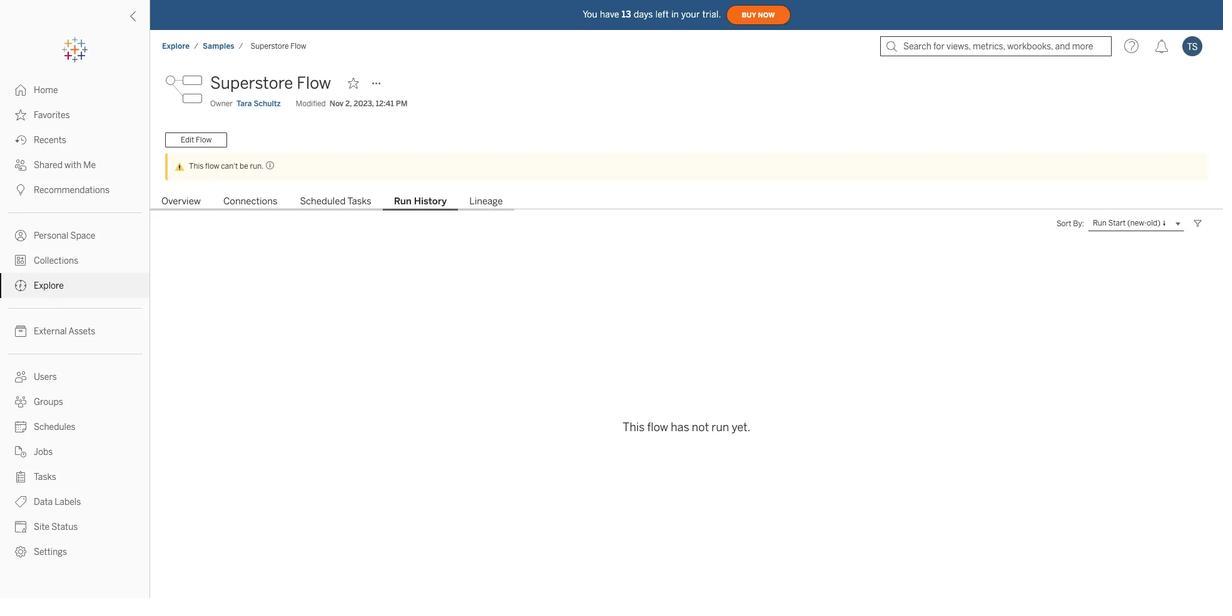 Task type: describe. For each thing, give the bounding box(es) containing it.
0 vertical spatial superstore
[[251, 42, 289, 51]]

2,
[[346, 100, 352, 108]]

pm
[[396, 100, 408, 108]]

groups
[[34, 397, 63, 408]]

personal space
[[34, 231, 95, 242]]

labels
[[55, 498, 81, 508]]

this flow can't be run.
[[189, 162, 264, 171]]

favorites link
[[0, 103, 150, 128]]

nov
[[330, 100, 344, 108]]

shared with me link
[[0, 153, 150, 178]]

external assets link
[[0, 319, 150, 344]]

home link
[[0, 78, 150, 103]]

old)
[[1147, 219, 1161, 228]]

superstore flow inside main content
[[210, 73, 331, 93]]

run start (new-old)
[[1093, 219, 1161, 228]]

can't
[[221, 162, 238, 171]]

be
[[240, 162, 248, 171]]

groups link
[[0, 390, 150, 415]]

recents link
[[0, 128, 150, 153]]

status
[[51, 523, 78, 533]]

run start (new-old) button
[[1088, 217, 1185, 232]]

buy now button
[[726, 5, 791, 25]]

external
[[34, 327, 67, 337]]

this flow has not run yet.
[[623, 421, 751, 435]]

12:41
[[376, 100, 394, 108]]

have
[[600, 9, 619, 20]]

external assets
[[34, 327, 95, 337]]

flow image
[[165, 71, 203, 108]]

run history
[[394, 196, 447, 207]]

lineage
[[470, 196, 503, 207]]

flow for has
[[647, 421, 669, 435]]

run for run start (new-old)
[[1093, 219, 1107, 228]]

connections
[[223, 196, 278, 207]]

flow for edit flow button
[[196, 136, 212, 145]]

0 horizontal spatial explore link
[[0, 273, 150, 299]]

run
[[712, 421, 729, 435]]

superstore inside main content
[[210, 73, 293, 93]]

schultz
[[254, 100, 281, 108]]

recents
[[34, 135, 66, 146]]

2023,
[[354, 100, 374, 108]]

collections
[[34, 256, 78, 267]]

scheduled
[[300, 196, 346, 207]]

13
[[622, 9, 631, 20]]

site status link
[[0, 515, 150, 540]]

samples
[[203, 42, 235, 51]]

data
[[34, 498, 53, 508]]

jobs
[[34, 447, 53, 458]]

sub-spaces tab list
[[150, 195, 1224, 211]]

tasks inside sub-spaces tab list
[[347, 196, 372, 207]]

not
[[692, 421, 709, 435]]

data labels
[[34, 498, 81, 508]]

you have 13 days left in your trial.
[[583, 9, 721, 20]]

recommendations
[[34, 185, 110, 196]]

personal
[[34, 231, 68, 242]]

schedules
[[34, 422, 75, 433]]

shared
[[34, 160, 63, 171]]

collections link
[[0, 248, 150, 273]]

tara schultz link
[[237, 98, 281, 110]]

Search for views, metrics, workbooks, and more text field
[[881, 36, 1112, 56]]

personal space link
[[0, 223, 150, 248]]



Task type: locate. For each thing, give the bounding box(es) containing it.
users link
[[0, 365, 150, 390]]

days
[[634, 9, 653, 20]]

edit flow
[[181, 136, 212, 145]]

site
[[34, 523, 50, 533]]

main navigation. press the up and down arrow keys to access links. element
[[0, 78, 150, 565]]

buy now
[[742, 11, 775, 19]]

overview
[[161, 196, 201, 207]]

0 vertical spatial flow
[[291, 42, 307, 51]]

home
[[34, 85, 58, 96]]

flow run requirements:
the flow must have at least one output step. image
[[264, 161, 275, 170]]

explore link down collections
[[0, 273, 150, 299]]

tasks right scheduled
[[347, 196, 372, 207]]

this for this flow has not run yet.
[[623, 421, 645, 435]]

edit
[[181, 136, 194, 145]]

superstore up "owner tara schultz"
[[210, 73, 293, 93]]

0 horizontal spatial this
[[189, 162, 204, 171]]

settings
[[34, 548, 67, 558]]

flow left the can't
[[205, 162, 219, 171]]

flow for superstore flow element
[[291, 42, 307, 51]]

1 horizontal spatial flow
[[647, 421, 669, 435]]

1 horizontal spatial explore link
[[161, 41, 190, 51]]

1 vertical spatial superstore
[[210, 73, 293, 93]]

explore
[[162, 42, 190, 51], [34, 281, 64, 292]]

/
[[194, 42, 198, 51], [239, 42, 243, 51]]

owner
[[210, 100, 233, 108]]

owner tara schultz
[[210, 100, 281, 108]]

modified nov 2, 2023, 12:41 pm
[[296, 100, 408, 108]]

run inside run start (new-old) popup button
[[1093, 219, 1107, 228]]

recommendations link
[[0, 178, 150, 203]]

space
[[70, 231, 95, 242]]

now
[[758, 11, 775, 19]]

explore link left samples link
[[161, 41, 190, 51]]

explore down collections
[[34, 281, 64, 292]]

0 vertical spatial run
[[394, 196, 412, 207]]

0 vertical spatial flow
[[205, 162, 219, 171]]

1 vertical spatial explore
[[34, 281, 64, 292]]

explore link
[[161, 41, 190, 51], [0, 273, 150, 299]]

shared with me
[[34, 160, 96, 171]]

by:
[[1074, 220, 1085, 228]]

you
[[583, 9, 598, 20]]

1 horizontal spatial run
[[1093, 219, 1107, 228]]

has
[[671, 421, 690, 435]]

data labels link
[[0, 490, 150, 515]]

1 vertical spatial tasks
[[34, 473, 56, 483]]

2 / from the left
[[239, 42, 243, 51]]

tasks link
[[0, 465, 150, 490]]

flow
[[205, 162, 219, 171], [647, 421, 669, 435]]

0 vertical spatial this
[[189, 162, 204, 171]]

0 vertical spatial explore
[[162, 42, 190, 51]]

favorites
[[34, 110, 70, 121]]

run inside sub-spaces tab list
[[394, 196, 412, 207]]

2 vertical spatial flow
[[196, 136, 212, 145]]

yet.
[[732, 421, 751, 435]]

run for run history
[[394, 196, 412, 207]]

1 vertical spatial superstore flow
[[210, 73, 331, 93]]

tasks inside main navigation. press the up and down arrow keys to access links. element
[[34, 473, 56, 483]]

sort
[[1057, 220, 1072, 228]]

/ right samples link
[[239, 42, 243, 51]]

users
[[34, 372, 57, 383]]

modified
[[296, 100, 326, 108]]

run.
[[250, 162, 264, 171]]

left
[[656, 9, 669, 20]]

0 horizontal spatial flow
[[205, 162, 219, 171]]

(new-
[[1128, 219, 1147, 228]]

trial.
[[703, 9, 721, 20]]

1 vertical spatial this
[[623, 421, 645, 435]]

this left has
[[623, 421, 645, 435]]

explore for explore / samples /
[[162, 42, 190, 51]]

superstore
[[251, 42, 289, 51], [210, 73, 293, 93]]

1 vertical spatial explore link
[[0, 273, 150, 299]]

flow left has
[[647, 421, 669, 435]]

0 horizontal spatial /
[[194, 42, 198, 51]]

1 vertical spatial run
[[1093, 219, 1107, 228]]

superstore flow element
[[247, 42, 310, 51]]

edit flow button
[[165, 133, 227, 148]]

run left history at the top of page
[[394, 196, 412, 207]]

your
[[682, 9, 700, 20]]

flow inside button
[[196, 136, 212, 145]]

flow
[[291, 42, 307, 51], [297, 73, 331, 93], [196, 136, 212, 145]]

1 horizontal spatial explore
[[162, 42, 190, 51]]

run left start at top right
[[1093, 219, 1107, 228]]

assets
[[68, 327, 95, 337]]

superstore right the samples
[[251, 42, 289, 51]]

1 horizontal spatial tasks
[[347, 196, 372, 207]]

0 vertical spatial tasks
[[347, 196, 372, 207]]

with
[[65, 160, 81, 171]]

settings link
[[0, 540, 150, 565]]

0 vertical spatial superstore flow
[[251, 42, 307, 51]]

sort by:
[[1057, 220, 1085, 228]]

this
[[189, 162, 204, 171], [623, 421, 645, 435]]

flow for can't
[[205, 162, 219, 171]]

explore for explore
[[34, 281, 64, 292]]

jobs link
[[0, 440, 150, 465]]

1 / from the left
[[194, 42, 198, 51]]

superstore flow
[[251, 42, 307, 51], [210, 73, 331, 93]]

me
[[83, 160, 96, 171]]

scheduled tasks
[[300, 196, 372, 207]]

tasks down jobs
[[34, 473, 56, 483]]

0 horizontal spatial tasks
[[34, 473, 56, 483]]

1 vertical spatial flow
[[297, 73, 331, 93]]

tara
[[237, 100, 252, 108]]

navigation panel element
[[0, 38, 150, 565]]

this for this flow can't be run.
[[189, 162, 204, 171]]

1 vertical spatial flow
[[647, 421, 669, 435]]

site status
[[34, 523, 78, 533]]

explore / samples /
[[162, 42, 243, 51]]

history
[[414, 196, 447, 207]]

this down edit flow
[[189, 162, 204, 171]]

1 horizontal spatial this
[[623, 421, 645, 435]]

0 horizontal spatial run
[[394, 196, 412, 207]]

start
[[1109, 219, 1126, 228]]

/ left samples link
[[194, 42, 198, 51]]

1 horizontal spatial /
[[239, 42, 243, 51]]

schedules link
[[0, 415, 150, 440]]

explore left samples link
[[162, 42, 190, 51]]

0 vertical spatial explore link
[[161, 41, 190, 51]]

samples link
[[202, 41, 235, 51]]

explore inside main navigation. press the up and down arrow keys to access links. element
[[34, 281, 64, 292]]

in
[[672, 9, 679, 20]]

0 horizontal spatial explore
[[34, 281, 64, 292]]

tasks
[[347, 196, 372, 207], [34, 473, 56, 483]]

buy
[[742, 11, 757, 19]]

superstore flow main content
[[150, 63, 1224, 599]]



Task type: vqa. For each thing, say whether or not it's contained in the screenshot.
Jobs
yes



